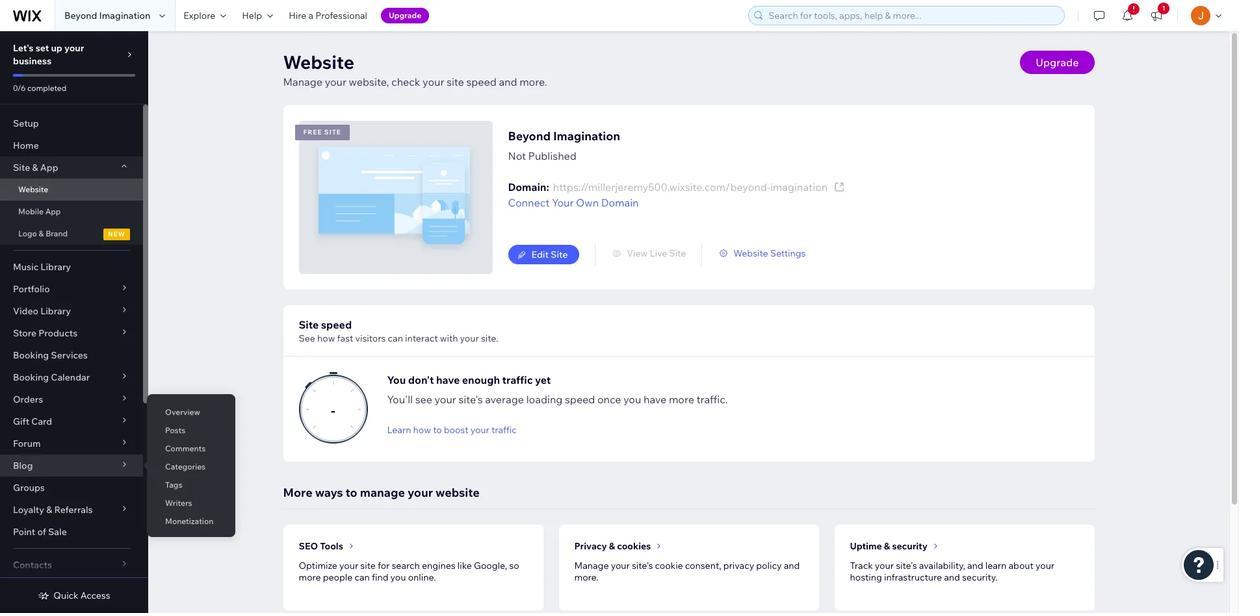 Task type: locate. For each thing, give the bounding box(es) containing it.
more left traffic.
[[669, 393, 694, 406]]

mobile app
[[18, 207, 61, 217]]

site up see
[[299, 319, 319, 332]]

up
[[51, 42, 62, 54]]

0 horizontal spatial beyond
[[64, 10, 97, 21]]

1 horizontal spatial you
[[624, 393, 641, 406]]

1 booking from the top
[[13, 350, 49, 362]]

0 horizontal spatial upgrade button
[[381, 8, 429, 23]]

site
[[13, 162, 30, 174], [669, 248, 686, 259], [551, 249, 568, 261], [299, 319, 319, 332]]

& right logo
[[39, 229, 44, 239]]

can
[[388, 333, 403, 345], [355, 572, 370, 584]]

1 horizontal spatial upgrade
[[1036, 56, 1079, 69]]

your left site. in the bottom left of the page
[[460, 333, 479, 345]]

manage inside "manage your site's cookie consent, privacy policy and more."
[[575, 561, 609, 572]]

& inside popup button
[[32, 162, 38, 174]]

loading
[[526, 393, 563, 406]]

not
[[508, 150, 526, 163]]

1 horizontal spatial website
[[283, 51, 354, 73]]

site right check
[[447, 75, 464, 88]]

0 vertical spatial speed
[[467, 75, 497, 88]]

1 vertical spatial booking
[[13, 372, 49, 384]]

more inside the you don't have enough traffic yet you'll see your site's average loading speed once you have more traffic.
[[669, 393, 694, 406]]

website
[[436, 486, 480, 501]]

point of sale
[[13, 527, 67, 538]]

website for website manage your website, check your site speed and more.
[[283, 51, 354, 73]]

1 vertical spatial website
[[18, 185, 48, 194]]

0 vertical spatial website
[[283, 51, 354, 73]]

0 vertical spatial booking
[[13, 350, 49, 362]]

yet
[[535, 374, 551, 387]]

your
[[552, 196, 574, 209]]

0 vertical spatial to
[[433, 425, 442, 436]]

1 vertical spatial have
[[644, 393, 667, 406]]

your right see
[[435, 393, 456, 406]]

2 library from the top
[[40, 306, 71, 317]]

and
[[499, 75, 517, 88], [784, 561, 800, 572], [968, 561, 984, 572], [944, 572, 960, 584]]

manage down privacy
[[575, 561, 609, 572]]

site inside site & app popup button
[[13, 162, 30, 174]]

app
[[40, 162, 58, 174], [45, 207, 61, 217]]

1 vertical spatial imagination
[[553, 129, 620, 144]]

1 vertical spatial you
[[391, 572, 406, 584]]

0 horizontal spatial upgrade
[[389, 10, 422, 20]]

site inside edit site link
[[551, 249, 568, 261]]

1 library from the top
[[41, 261, 71, 273]]

your down privacy & cookies
[[611, 561, 630, 572]]

0/6
[[13, 83, 26, 93]]

1 vertical spatial more
[[299, 572, 321, 584]]

learn how to boost your traffic button
[[387, 425, 517, 436]]

your inside site speed see how fast visitors can interact with your site.
[[460, 333, 479, 345]]

0 horizontal spatial more.
[[520, 75, 547, 88]]

app inside popup button
[[40, 162, 58, 174]]

1 vertical spatial more.
[[575, 572, 599, 584]]

1 horizontal spatial upgrade button
[[1021, 51, 1095, 74]]

library up products
[[40, 306, 71, 317]]

0 vertical spatial more
[[669, 393, 694, 406]]

posts link
[[147, 420, 235, 442]]

library inside popup button
[[40, 306, 71, 317]]

have right once
[[644, 393, 667, 406]]

traffic inside the you don't have enough traffic yet you'll see your site's average loading speed once you have more traffic.
[[502, 374, 533, 387]]

track
[[850, 561, 873, 572]]

2 booking from the top
[[13, 372, 49, 384]]

hire
[[289, 10, 306, 21]]

site speed see how fast visitors can interact with your site.
[[299, 319, 498, 345]]

& right uptime
[[884, 541, 890, 553]]

to right ways
[[346, 486, 357, 501]]

seo tools
[[299, 541, 343, 553]]

can left find
[[355, 572, 370, 584]]

0 horizontal spatial have
[[436, 374, 460, 387]]

booking for booking services
[[13, 350, 49, 362]]

beyond inside beyond imagination not published
[[508, 129, 551, 144]]

beyond imagination not published
[[508, 129, 620, 163]]

site down 'home' at the left of page
[[13, 162, 30, 174]]

1 horizontal spatial beyond
[[508, 129, 551, 144]]

to
[[433, 425, 442, 436], [346, 486, 357, 501]]

let's
[[13, 42, 34, 54]]

about
[[1009, 561, 1034, 572]]

quick access
[[54, 590, 110, 602]]

website down a
[[283, 51, 354, 73]]

blog
[[13, 460, 33, 472]]

0 vertical spatial upgrade
[[389, 10, 422, 20]]

0 vertical spatial site
[[447, 75, 464, 88]]

booking up the orders
[[13, 372, 49, 384]]

website down site & app
[[18, 185, 48, 194]]

0 horizontal spatial more
[[299, 572, 321, 584]]

site right edit
[[551, 249, 568, 261]]

1 horizontal spatial site's
[[632, 561, 653, 572]]

library for music library
[[41, 261, 71, 273]]

explore
[[184, 10, 215, 21]]

mobile app link
[[0, 201, 143, 223]]

site left for
[[360, 561, 376, 572]]

your right 'up'
[[64, 42, 84, 54]]

booking inside booking services link
[[13, 350, 49, 362]]

categories link
[[147, 457, 235, 479]]

0 vertical spatial have
[[436, 374, 460, 387]]

2 horizontal spatial website
[[734, 248, 768, 259]]

boost
[[444, 425, 469, 436]]

hire a professional link
[[281, 0, 375, 31]]

0 vertical spatial beyond
[[64, 10, 97, 21]]

0 horizontal spatial website
[[18, 185, 48, 194]]

view live site link
[[611, 248, 686, 259]]

site's down cookies
[[632, 561, 653, 572]]

1 horizontal spatial can
[[388, 333, 403, 345]]

your
[[64, 42, 84, 54], [325, 75, 347, 88], [423, 75, 444, 88], [460, 333, 479, 345], [435, 393, 456, 406], [471, 425, 490, 436], [408, 486, 433, 501], [339, 561, 358, 572], [611, 561, 630, 572], [875, 561, 894, 572], [1036, 561, 1055, 572]]

loyalty & referrals
[[13, 505, 93, 516]]

you don't have enough traffic yet you'll see your site's average loading speed once you have more traffic.
[[387, 374, 728, 406]]

library up portfolio dropdown button
[[41, 261, 71, 273]]

published
[[528, 150, 577, 163]]

1 vertical spatial can
[[355, 572, 370, 584]]

home
[[13, 140, 39, 152]]

0 horizontal spatial site's
[[459, 393, 483, 406]]

you right find
[[391, 572, 406, 584]]

0 vertical spatial upgrade button
[[381, 8, 429, 23]]

upgrade for the topmost the upgrade button
[[389, 10, 422, 20]]

blog button
[[0, 455, 143, 477]]

your left website,
[[325, 75, 347, 88]]

& down 'home' at the left of page
[[32, 162, 38, 174]]

learn
[[986, 561, 1007, 572]]

0 horizontal spatial how
[[317, 333, 335, 345]]

site inside website manage your website, check your site speed and more.
[[447, 75, 464, 88]]

more ways to manage your website
[[283, 486, 480, 501]]

more left people
[[299, 572, 321, 584]]

0 horizontal spatial can
[[355, 572, 370, 584]]

1 horizontal spatial site
[[447, 75, 464, 88]]

you right once
[[624, 393, 641, 406]]

site's down the security at bottom
[[896, 561, 917, 572]]

overview link
[[147, 402, 235, 424]]

of
[[37, 527, 46, 538]]

0 vertical spatial can
[[388, 333, 403, 345]]

privacy
[[575, 541, 607, 553]]

traffic up average
[[502, 374, 533, 387]]

1 horizontal spatial to
[[433, 425, 442, 436]]

have right don't
[[436, 374, 460, 387]]

music library link
[[0, 256, 143, 278]]

0 vertical spatial manage
[[283, 75, 323, 88]]

booking down store
[[13, 350, 49, 362]]

app right mobile on the left top
[[45, 207, 61, 217]]

1 vertical spatial how
[[413, 425, 431, 436]]

0 vertical spatial library
[[41, 261, 71, 273]]

store products
[[13, 328, 77, 339]]

your inside the let's set up your business
[[64, 42, 84, 54]]

1 vertical spatial beyond
[[508, 129, 551, 144]]

site inside site speed see how fast visitors can interact with your site.
[[299, 319, 319, 332]]

learn
[[387, 425, 411, 436]]

website inside website manage your website, check your site speed and more.
[[283, 51, 354, 73]]

0 horizontal spatial imagination
[[99, 10, 150, 21]]

beyond up the let's set up your business
[[64, 10, 97, 21]]

site's down "enough"
[[459, 393, 483, 406]]

brand
[[46, 229, 68, 239]]

1 horizontal spatial more
[[669, 393, 694, 406]]

2 vertical spatial speed
[[565, 393, 595, 406]]

site inside optimize your site for search engines like google, so more people can find you online.
[[360, 561, 376, 572]]

0 vertical spatial more.
[[520, 75, 547, 88]]

manage up free
[[283, 75, 323, 88]]

connect
[[508, 196, 550, 209]]

forum
[[13, 438, 41, 450]]

website settings
[[734, 248, 806, 259]]

1 vertical spatial speed
[[321, 319, 352, 332]]

you inside the you don't have enough traffic yet you'll see your site's average loading speed once you have more traffic.
[[624, 393, 641, 406]]

how left fast
[[317, 333, 335, 345]]

upgrade for bottom the upgrade button
[[1036, 56, 1079, 69]]

tools
[[320, 541, 343, 553]]

0 horizontal spatial site
[[360, 561, 376, 572]]

to left boost
[[433, 425, 442, 436]]

your down tools
[[339, 561, 358, 572]]

0 horizontal spatial you
[[391, 572, 406, 584]]

0 horizontal spatial manage
[[283, 75, 323, 88]]

2 horizontal spatial site's
[[896, 561, 917, 572]]

0 horizontal spatial to
[[346, 486, 357, 501]]

imagination inside beyond imagination not published
[[553, 129, 620, 144]]

overview
[[165, 408, 200, 417]]

0 vertical spatial you
[[624, 393, 641, 406]]

to for boost
[[433, 425, 442, 436]]

more inside optimize your site for search engines like google, so more people can find you online.
[[299, 572, 321, 584]]

website inside the sidebar element
[[18, 185, 48, 194]]

find
[[372, 572, 389, 584]]

manage inside website manage your website, check your site speed and more.
[[283, 75, 323, 88]]

& right loyalty
[[46, 505, 52, 516]]

more. inside "manage your site's cookie consent, privacy policy and more."
[[575, 572, 599, 584]]

1 vertical spatial upgrade button
[[1021, 51, 1095, 74]]

manage
[[283, 75, 323, 88], [575, 561, 609, 572]]

can inside site speed see how fast visitors can interact with your site.
[[388, 333, 403, 345]]

help button
[[234, 0, 281, 31]]

imagination for beyond imagination not published
[[553, 129, 620, 144]]

1 horizontal spatial more.
[[575, 572, 599, 584]]

1 vertical spatial manage
[[575, 561, 609, 572]]

1 vertical spatial traffic
[[492, 425, 517, 436]]

0 vertical spatial how
[[317, 333, 335, 345]]

gift
[[13, 416, 29, 428]]

site
[[447, 75, 464, 88], [360, 561, 376, 572]]

more
[[283, 486, 313, 501]]

0 vertical spatial app
[[40, 162, 58, 174]]

imagination for beyond imagination
[[99, 10, 150, 21]]

1 vertical spatial to
[[346, 486, 357, 501]]

tags
[[165, 481, 182, 490]]

you
[[624, 393, 641, 406], [391, 572, 406, 584]]

site's inside the you don't have enough traffic yet you'll see your site's average loading speed once you have more traffic.
[[459, 393, 483, 406]]

app down home link
[[40, 162, 58, 174]]

1 vertical spatial site
[[360, 561, 376, 572]]

2 vertical spatial website
[[734, 248, 768, 259]]

how right learn at the bottom
[[413, 425, 431, 436]]

2 horizontal spatial speed
[[565, 393, 595, 406]]

writers
[[165, 499, 192, 509]]

& for site
[[32, 162, 38, 174]]

1 vertical spatial upgrade
[[1036, 56, 1079, 69]]

1 horizontal spatial imagination
[[553, 129, 620, 144]]

site's inside "manage your site's cookie consent, privacy policy and more."
[[632, 561, 653, 572]]

1
[[1162, 4, 1166, 12]]

0 vertical spatial traffic
[[502, 374, 533, 387]]

1 horizontal spatial speed
[[467, 75, 497, 88]]

0 horizontal spatial speed
[[321, 319, 352, 332]]

connect your own domain button
[[508, 195, 639, 211]]

0 vertical spatial imagination
[[99, 10, 150, 21]]

website left settings
[[734, 248, 768, 259]]

1 horizontal spatial manage
[[575, 561, 609, 572]]

1 horizontal spatial how
[[413, 425, 431, 436]]

site's inside track your site's availability, and learn about your hosting infrastructure and security.
[[896, 561, 917, 572]]

visitors
[[355, 333, 386, 345]]

music library
[[13, 261, 71, 273]]

booking inside booking calendar popup button
[[13, 372, 49, 384]]

& right privacy
[[609, 541, 615, 553]]

&
[[32, 162, 38, 174], [39, 229, 44, 239], [46, 505, 52, 516], [609, 541, 615, 553], [884, 541, 890, 553]]

interact
[[405, 333, 438, 345]]

& inside dropdown button
[[46, 505, 52, 516]]

1 vertical spatial library
[[40, 306, 71, 317]]

beyond up not
[[508, 129, 551, 144]]

traffic down average
[[492, 425, 517, 436]]

can right visitors
[[388, 333, 403, 345]]

you inside optimize your site for search engines like google, so more people can find you online.
[[391, 572, 406, 584]]

fast
[[337, 333, 353, 345]]

site's for privacy
[[632, 561, 653, 572]]



Task type: vqa. For each thing, say whether or not it's contained in the screenshot.
your
yes



Task type: describe. For each thing, give the bounding box(es) containing it.
0/6 completed
[[13, 83, 66, 93]]

store products button
[[0, 323, 143, 345]]

website for website
[[18, 185, 48, 194]]

your right check
[[423, 75, 444, 88]]

view
[[627, 248, 648, 259]]

hire a professional
[[289, 10, 367, 21]]

you'll
[[387, 393, 413, 406]]

orders
[[13, 394, 43, 406]]

edit site
[[532, 249, 568, 261]]

how inside site speed see how fast visitors can interact with your site.
[[317, 333, 335, 345]]

categories
[[165, 462, 206, 472]]

see
[[299, 333, 315, 345]]

website manage your website, check your site speed and more.
[[283, 51, 547, 88]]

traffic.
[[697, 393, 728, 406]]

access
[[81, 590, 110, 602]]

completed
[[27, 83, 66, 93]]

tags link
[[147, 475, 235, 497]]

privacy & cookies
[[575, 541, 651, 553]]

groups
[[13, 483, 45, 494]]

booking services link
[[0, 345, 143, 367]]

a
[[308, 10, 313, 21]]

track your site's availability, and learn about your hosting infrastructure and security.
[[850, 561, 1055, 584]]

contacts button
[[0, 555, 143, 577]]

beyond for beyond imagination
[[64, 10, 97, 21]]

like
[[458, 561, 472, 572]]

your inside "manage your site's cookie consent, privacy policy and more."
[[611, 561, 630, 572]]

gift card button
[[0, 411, 143, 433]]

point
[[13, 527, 35, 538]]

logo
[[18, 229, 37, 239]]

let's set up your business
[[13, 42, 84, 67]]

cookies
[[617, 541, 651, 553]]

site right live
[[669, 248, 686, 259]]

orders button
[[0, 389, 143, 411]]

& for uptime
[[884, 541, 890, 553]]

video
[[13, 306, 38, 317]]

beyond for beyond imagination not published
[[508, 129, 551, 144]]

uptime & security
[[850, 541, 928, 553]]

new
[[108, 230, 126, 239]]

optimize your site for search engines like google, so more people can find you online.
[[299, 561, 519, 584]]

1 vertical spatial app
[[45, 207, 61, 217]]

online.
[[408, 572, 436, 584]]

forum button
[[0, 433, 143, 455]]

consent,
[[685, 561, 722, 572]]

monetization
[[165, 517, 214, 527]]

speed inside site speed see how fast visitors can interact with your site.
[[321, 319, 352, 332]]

average
[[485, 393, 524, 406]]

set
[[36, 42, 49, 54]]

video library button
[[0, 300, 143, 323]]

business
[[13, 55, 52, 67]]

professional
[[315, 10, 367, 21]]

your inside the you don't have enough traffic yet you'll see your site's average loading speed once you have more traffic.
[[435, 393, 456, 406]]

ways
[[315, 486, 343, 501]]

optimize
[[299, 561, 337, 572]]

writers link
[[147, 493, 235, 515]]

booking calendar
[[13, 372, 90, 384]]

sidebar element
[[0, 31, 148, 614]]

privacy
[[724, 561, 754, 572]]

website link
[[0, 179, 143, 201]]

live
[[650, 248, 667, 259]]

edit site link
[[508, 245, 580, 265]]

Search for tools, apps, help & more... field
[[765, 7, 1061, 25]]

engines
[[422, 561, 456, 572]]

site & app
[[13, 162, 58, 174]]

site's for uptime
[[896, 561, 917, 572]]

don't
[[408, 374, 434, 387]]

site.
[[481, 333, 498, 345]]

calendar
[[51, 372, 90, 384]]

1 horizontal spatial have
[[644, 393, 667, 406]]

comments link
[[147, 438, 235, 460]]

your down uptime & security
[[875, 561, 894, 572]]

website settings button
[[718, 248, 806, 259]]

to for manage
[[346, 486, 357, 501]]

library for video library
[[40, 306, 71, 317]]

edit
[[532, 249, 549, 261]]

website for website settings
[[734, 248, 768, 259]]

logo & brand
[[18, 229, 68, 239]]

& for loyalty
[[46, 505, 52, 516]]

and inside "manage your site's cookie consent, privacy policy and more."
[[784, 561, 800, 572]]

setup link
[[0, 113, 143, 135]]

your right boost
[[471, 425, 490, 436]]

speed inside the you don't have enough traffic yet you'll see your site's average loading speed once you have more traffic.
[[565, 393, 595, 406]]

imagination
[[771, 181, 828, 194]]

contacts
[[13, 560, 52, 572]]

setup
[[13, 118, 39, 129]]

more. inside website manage your website, check your site speed and more.
[[520, 75, 547, 88]]

own
[[576, 196, 599, 209]]

point of sale link
[[0, 522, 143, 544]]

gift card
[[13, 416, 52, 428]]

home link
[[0, 135, 143, 157]]

your left website
[[408, 486, 433, 501]]

1 button
[[1143, 0, 1171, 31]]

for
[[378, 561, 390, 572]]

see
[[415, 393, 432, 406]]

https://millerjeremy500.wixsite.com/beyond-imagination link
[[553, 179, 847, 195]]

seo
[[299, 541, 318, 553]]

manage
[[360, 486, 405, 501]]

loyalty
[[13, 505, 44, 516]]

booking calendar button
[[0, 367, 143, 389]]

you
[[387, 374, 406, 387]]

search
[[392, 561, 420, 572]]

and inside website manage your website, check your site speed and more.
[[499, 75, 517, 88]]

quick access button
[[38, 590, 110, 602]]

booking for booking calendar
[[13, 372, 49, 384]]

beyond imagination
[[64, 10, 150, 21]]

-
[[331, 402, 335, 419]]

products
[[38, 328, 77, 339]]

with
[[440, 333, 458, 345]]

can inside optimize your site for search engines like google, so more people can find you online.
[[355, 572, 370, 584]]

your inside optimize your site for search engines like google, so more people can find you online.
[[339, 561, 358, 572]]

quick
[[54, 590, 78, 602]]

hosting
[[850, 572, 882, 584]]

manage your site's cookie consent, privacy policy and more.
[[575, 561, 800, 584]]

posts
[[165, 426, 185, 436]]

your right the about
[[1036, 561, 1055, 572]]

& for logo
[[39, 229, 44, 239]]

availability,
[[919, 561, 966, 572]]

speed inside website manage your website, check your site speed and more.
[[467, 75, 497, 88]]

& for privacy
[[609, 541, 615, 553]]



